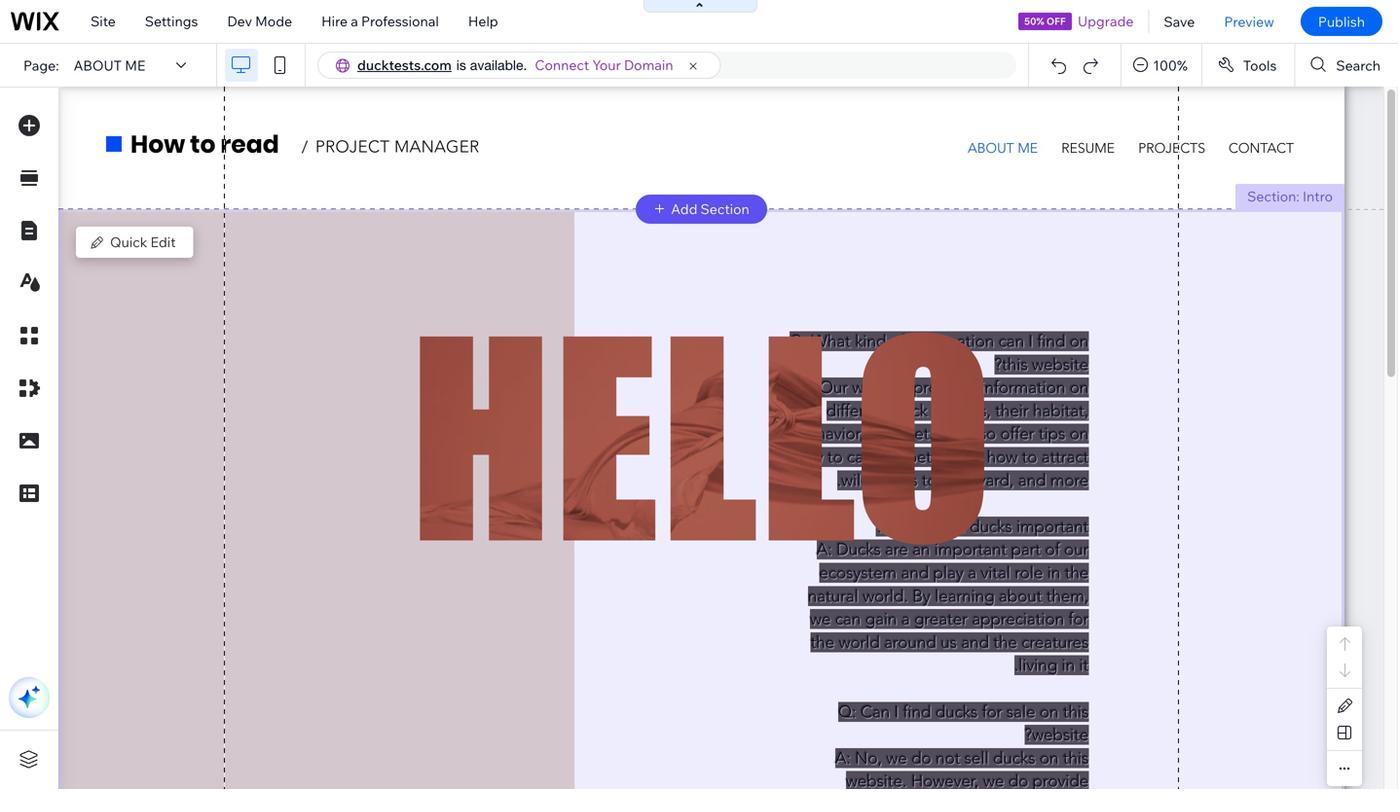 Task type: vqa. For each thing, say whether or not it's contained in the screenshot.
100%
yes



Task type: locate. For each thing, give the bounding box(es) containing it.
available.
[[470, 57, 527, 73]]

preview button
[[1210, 0, 1289, 43]]

quick edit
[[110, 234, 176, 251]]

hire a professional
[[321, 13, 439, 30]]

dev
[[227, 13, 252, 30]]

add
[[671, 201, 698, 218]]

edit
[[150, 234, 176, 251]]

about me
[[74, 57, 145, 74]]

100% button
[[1122, 44, 1201, 87]]

add section button
[[636, 195, 767, 224]]

50% off
[[1025, 15, 1066, 27]]

connect
[[535, 56, 589, 74]]

section: intro
[[1248, 188, 1333, 205]]

add section
[[671, 201, 750, 218]]

help
[[468, 13, 498, 30]]

is available. connect your domain
[[456, 56, 673, 74]]

save button
[[1149, 0, 1210, 43]]



Task type: describe. For each thing, give the bounding box(es) containing it.
mode
[[255, 13, 292, 30]]

domain
[[624, 56, 673, 74]]

tools
[[1243, 57, 1277, 74]]

section:
[[1248, 188, 1300, 205]]

about
[[74, 57, 122, 74]]

your
[[592, 56, 621, 74]]

dev mode
[[227, 13, 292, 30]]

publish button
[[1301, 7, 1383, 36]]

intro
[[1303, 188, 1333, 205]]

is
[[456, 57, 466, 73]]

professional
[[361, 13, 439, 30]]

100%
[[1153, 57, 1188, 74]]

section
[[701, 201, 750, 218]]

search button
[[1295, 44, 1398, 87]]

quick
[[110, 234, 147, 251]]

me
[[125, 57, 145, 74]]

publish
[[1318, 13, 1365, 30]]

hire
[[321, 13, 348, 30]]

preview
[[1224, 13, 1275, 30]]

site
[[91, 13, 116, 30]]

settings
[[145, 13, 198, 30]]

50%
[[1025, 15, 1044, 27]]

off
[[1047, 15, 1066, 27]]

upgrade
[[1078, 13, 1134, 30]]

tools button
[[1202, 44, 1294, 87]]

a
[[351, 13, 358, 30]]

ducktests.com
[[357, 56, 452, 74]]

search
[[1336, 57, 1381, 74]]

save
[[1164, 13, 1195, 30]]



